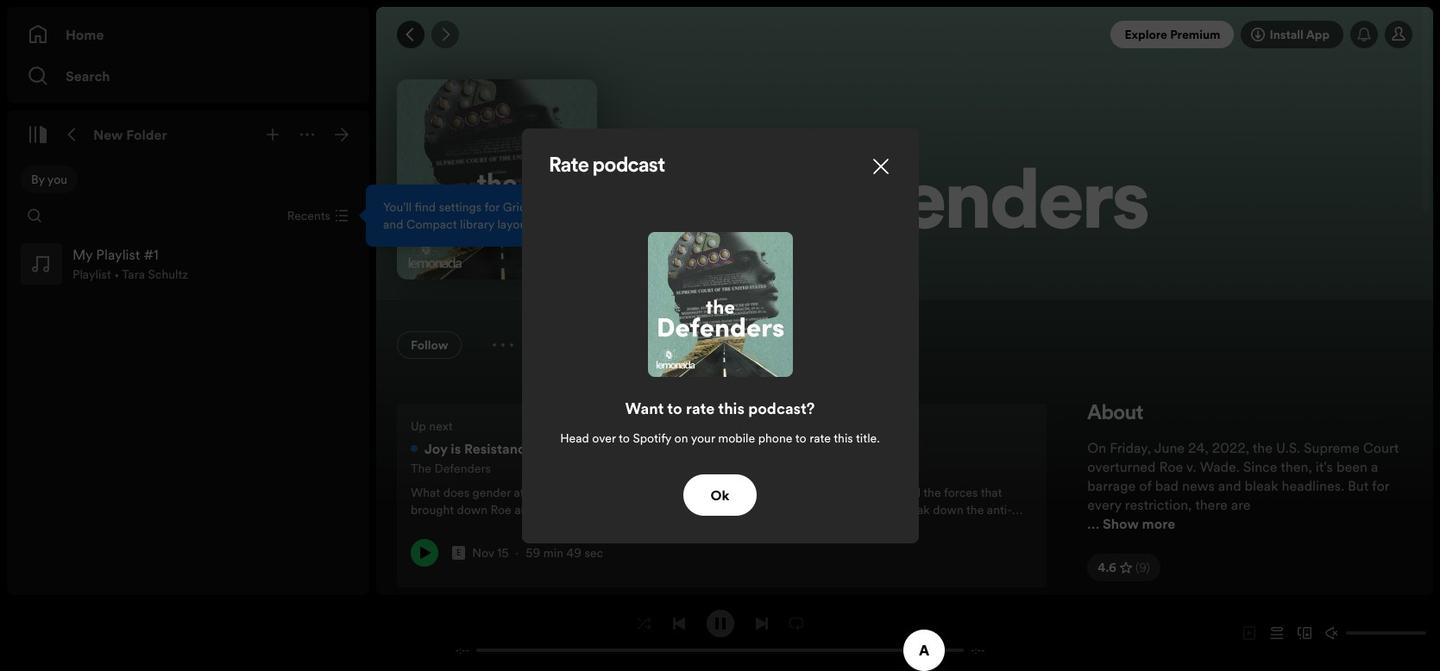 Task type: locate. For each thing, give the bounding box(es) containing it.
for right but
[[1373, 477, 1390, 496]]

0 horizontal spatial :-
[[459, 645, 466, 657]]

1 - from the left
[[455, 645, 459, 657]]

defenders
[[773, 166, 1150, 249], [435, 460, 491, 477]]

0 vertical spatial the
[[618, 166, 758, 249]]

up
[[411, 418, 426, 435]]

for left grid,
[[485, 199, 500, 216]]

lemonada
[[618, 259, 711, 280]]

1 horizontal spatial -:--
[[971, 645, 986, 657]]

supreme
[[1305, 439, 1360, 458]]

None search field
[[21, 202, 48, 230]]

-:--
[[455, 645, 470, 657], [971, 645, 986, 657]]

:-
[[459, 645, 466, 657], [975, 645, 982, 657]]

and left find
[[383, 216, 404, 233]]

1 vertical spatial and
[[1219, 477, 1242, 496]]

rate up your
[[686, 398, 715, 419]]

barrage
[[1088, 477, 1136, 496]]

search
[[66, 66, 110, 85]]

1 horizontal spatial :-
[[975, 645, 982, 657]]

the
[[618, 166, 758, 249], [411, 460, 432, 477]]

player controls element
[[435, 610, 1006, 657]]

layout
[[498, 216, 531, 233]]

1 -:-- from the left
[[455, 645, 470, 657]]

rate podcast
[[550, 156, 666, 177]]

you'll find settings for grid, list, and compact library layout here
[[383, 199, 558, 233]]

this left title.
[[834, 430, 854, 447]]

By you checkbox
[[21, 166, 78, 193]]

list,
[[533, 199, 556, 216]]

0 vertical spatial and
[[383, 216, 404, 233]]

0 vertical spatial rate
[[686, 398, 715, 419]]

0 vertical spatial this
[[719, 398, 745, 419]]

0 horizontal spatial the
[[411, 460, 432, 477]]

the down new episode icon on the left bottom
[[411, 460, 432, 477]]

explore premium button
[[1112, 21, 1235, 48]]

1 horizontal spatial the defenders
[[618, 166, 1150, 249]]

0 horizontal spatial this
[[719, 398, 745, 419]]

0 horizontal spatial -:--
[[455, 645, 470, 657]]

grid,
[[503, 199, 530, 216]]

group inside main element
[[14, 237, 363, 292]]

over
[[593, 430, 616, 447]]

schultz
[[148, 266, 188, 283]]

min
[[544, 545, 564, 562]]

mobile
[[719, 430, 756, 447]]

of
[[1140, 477, 1152, 496]]

0 horizontal spatial and
[[383, 216, 404, 233]]

and right news
[[1219, 477, 1242, 496]]

0 vertical spatial for
[[485, 199, 500, 216]]

1 horizontal spatial rate
[[810, 430, 831, 447]]

to right phone
[[796, 430, 807, 447]]

since
[[1244, 458, 1278, 477]]

lemonada media
[[618, 259, 771, 280]]

1 vertical spatial the defenders
[[411, 460, 491, 477]]

restriction,
[[1126, 496, 1193, 515]]

1 :- from the left
[[459, 645, 466, 657]]

and
[[383, 216, 404, 233], [1219, 477, 1242, 496]]

top bar and user menu element
[[376, 7, 1434, 62]]

folder
[[126, 125, 167, 144]]

playlist
[[73, 266, 111, 283]]

enable shuffle image
[[638, 617, 651, 631]]

your
[[691, 430, 716, 447]]

premium
[[1171, 26, 1221, 43]]

1 horizontal spatial for
[[1373, 477, 1390, 496]]

pause image
[[714, 617, 727, 631]]

here
[[534, 216, 558, 233]]

1 vertical spatial for
[[1373, 477, 1390, 496]]

ok button
[[683, 474, 758, 516]]

by
[[31, 171, 45, 188]]

explore premium
[[1125, 26, 1221, 43]]

are
[[1232, 496, 1252, 515]]

1 horizontal spatial to
[[668, 398, 683, 419]]

2022,
[[1213, 439, 1250, 458]]

new folder
[[93, 125, 167, 144]]

to
[[668, 398, 683, 419], [619, 430, 630, 447], [796, 430, 807, 447]]

next image
[[755, 617, 769, 631]]

to right over
[[619, 430, 630, 447]]

for inside on friday, june 24, 2022, the u.s. supreme court overturned roe v. wade. since then, it's been a barrage of bad news and bleak headlines. but for every restriction, there are
[[1373, 477, 1390, 496]]

0 vertical spatial the defenders
[[618, 166, 1150, 249]]

the defenders
[[618, 166, 1150, 249], [411, 460, 491, 477]]

then,
[[1281, 458, 1313, 477]]

1 horizontal spatial defenders
[[773, 166, 1150, 249]]

24,
[[1189, 439, 1209, 458]]

headlines.
[[1283, 477, 1345, 496]]

install
[[1270, 26, 1304, 43]]

0 horizontal spatial defenders
[[435, 460, 491, 477]]

settings
[[439, 199, 482, 216]]

and inside on friday, june 24, 2022, the u.s. supreme court overturned roe v. wade. since then, it's been a barrage of bad news and bleak headlines. but for every restriction, there are
[[1219, 477, 1242, 496]]

v.
[[1187, 458, 1197, 477]]

1 vertical spatial the
[[411, 460, 432, 477]]

group containing playlist
[[14, 237, 363, 292]]

volume off image
[[1326, 627, 1340, 641]]

rate right phone
[[810, 430, 831, 447]]

for
[[485, 199, 500, 216], [1373, 477, 1390, 496]]

new episode image
[[411, 446, 418, 452]]

1 vertical spatial this
[[834, 430, 854, 447]]

next
[[429, 418, 453, 435]]

1 horizontal spatial and
[[1219, 477, 1242, 496]]

this
[[719, 398, 745, 419], [834, 430, 854, 447]]

search in your library image
[[28, 209, 41, 223]]

you
[[47, 171, 67, 188]]

this up mobile
[[719, 398, 745, 419]]

you'll
[[383, 199, 412, 216]]

app
[[1307, 26, 1330, 43]]

title.
[[856, 430, 880, 447]]

news
[[1183, 477, 1215, 496]]

the up 'lemonada media'
[[618, 166, 758, 249]]

0 horizontal spatial rate
[[686, 398, 715, 419]]

on
[[1088, 439, 1107, 458]]

nov
[[472, 545, 495, 562]]

0 horizontal spatial for
[[485, 199, 500, 216]]

1 horizontal spatial the
[[618, 166, 758, 249]]

compact
[[407, 216, 457, 233]]

59 min 49 sec
[[526, 545, 603, 562]]

-
[[455, 645, 459, 657], [466, 645, 470, 657], [971, 645, 975, 657], [982, 645, 986, 657]]

group
[[14, 237, 363, 292]]

to right want
[[668, 398, 683, 419]]

on friday, june 24, 2022, the u.s. supreme court overturned roe v. wade. since then, it's been a barrage of bad news and bleak headlines. but for every restriction, there are
[[1088, 439, 1400, 515]]

for inside you'll find settings for grid, list, and compact library layout here
[[485, 199, 500, 216]]

on
[[675, 430, 689, 447]]



Task type: describe. For each thing, give the bounding box(es) containing it.
spotify
[[633, 430, 672, 447]]

search link
[[28, 59, 349, 93]]

every
[[1088, 496, 1122, 515]]

been
[[1337, 458, 1368, 477]]

none search field inside main element
[[21, 202, 48, 230]]

head over to spotify on your mobile phone to rate this title.
[[561, 430, 880, 447]]

joy
[[425, 439, 448, 458]]

1 vertical spatial rate
[[810, 430, 831, 447]]

june
[[1155, 439, 1185, 458]]

roe
[[1160, 458, 1184, 477]]

want
[[626, 398, 664, 419]]

a
[[1372, 458, 1379, 477]]

the defenders link
[[411, 459, 491, 477]]

phone
[[759, 430, 793, 447]]

bleak
[[1246, 477, 1279, 496]]

disable repeat image
[[790, 617, 803, 631]]

install app
[[1270, 26, 1330, 43]]

the defenders image
[[397, 79, 597, 280]]

59
[[526, 545, 541, 562]]

main element
[[7, 7, 601, 596]]

but
[[1349, 477, 1370, 496]]

2 - from the left
[[466, 645, 470, 657]]

joy is resistance link
[[411, 439, 533, 459]]

rate
[[550, 156, 589, 177]]

explore
[[1125, 26, 1168, 43]]

podcast
[[593, 156, 666, 177]]

new
[[93, 125, 123, 144]]

go back image
[[404, 28, 418, 41]]

recents
[[287, 207, 331, 224]]

nov 15
[[472, 545, 509, 562]]

Recents, List view field
[[273, 202, 359, 230]]

want to rate this podcast?
[[626, 398, 815, 419]]

court
[[1364, 439, 1400, 458]]

home
[[66, 25, 104, 44]]

playlist • tara schultz
[[73, 266, 188, 283]]

by you
[[31, 171, 67, 188]]

media
[[715, 259, 771, 280]]

there
[[1196, 496, 1228, 515]]

2 -:-- from the left
[[971, 645, 986, 657]]

2 :- from the left
[[975, 645, 982, 657]]

and inside you'll find settings for grid, list, and compact library layout here
[[383, 216, 404, 233]]

4 - from the left
[[982, 645, 986, 657]]

3 - from the left
[[971, 645, 975, 657]]

about
[[1088, 404, 1144, 425]]

ok
[[711, 486, 730, 505]]

up next
[[411, 418, 453, 435]]

podcast?
[[749, 398, 815, 419]]

overturned
[[1088, 458, 1157, 477]]

15
[[498, 545, 509, 562]]

explicit element
[[452, 547, 466, 560]]

previous image
[[672, 617, 686, 631]]

resistance
[[464, 439, 533, 458]]

home link
[[28, 17, 349, 52]]

find
[[415, 199, 436, 216]]

2 horizontal spatial to
[[796, 430, 807, 447]]

•
[[114, 266, 119, 283]]

friday,
[[1110, 439, 1152, 458]]

library
[[460, 216, 495, 233]]

49
[[567, 545, 582, 562]]

go forward image
[[439, 28, 452, 41]]

sec
[[585, 545, 603, 562]]

0 horizontal spatial to
[[619, 430, 630, 447]]

bad
[[1156, 477, 1179, 496]]

it's
[[1316, 458, 1334, 477]]

wade.
[[1201, 458, 1240, 477]]

what's new image
[[1358, 28, 1372, 41]]

is
[[451, 439, 461, 458]]

4.6
[[1099, 559, 1117, 577]]

podcast-rating-modal dialog
[[522, 128, 919, 543]]

joy is resistance
[[425, 439, 533, 458]]

0 horizontal spatial the defenders
[[411, 460, 491, 477]]

1 vertical spatial defenders
[[435, 460, 491, 477]]

u.s.
[[1277, 439, 1301, 458]]

1 horizontal spatial this
[[834, 430, 854, 447]]

head
[[561, 430, 589, 447]]

e
[[457, 548, 461, 559]]

podcast
[[618, 135, 662, 153]]

install app link
[[1242, 21, 1344, 48]]

Disable repeat checkbox
[[783, 610, 810, 638]]

0 vertical spatial defenders
[[773, 166, 1150, 249]]

new folder button
[[90, 121, 171, 149]]

the
[[1253, 439, 1274, 458]]

4.6 button
[[1088, 554, 1161, 582]]



Task type: vqa. For each thing, say whether or not it's contained in the screenshot.
4,602,357
no



